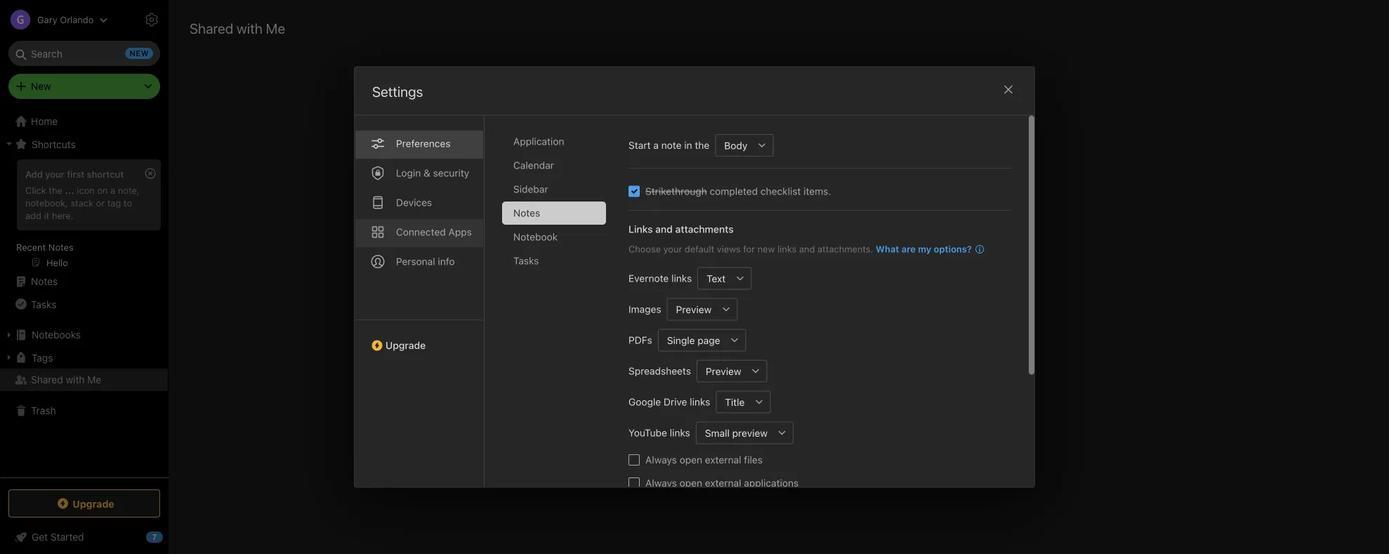 Task type: describe. For each thing, give the bounding box(es) containing it.
note
[[661, 139, 682, 151]]

trash
[[31, 405, 56, 416]]

always open external files
[[645, 454, 763, 465]]

1 vertical spatial shared with me
[[31, 374, 101, 386]]

me inside shared with me element
[[266, 20, 285, 36]]

security
[[433, 167, 469, 178]]

choose
[[629, 243, 661, 254]]

icon on a note, notebook, stack or tag to add it here.
[[25, 185, 139, 220]]

Always open external applications checkbox
[[629, 477, 640, 488]]

preview for spreadsheets
[[706, 365, 741, 377]]

applications
[[744, 477, 799, 488]]

shared with me link
[[0, 369, 168, 391]]

your for first
[[45, 169, 64, 179]]

will
[[831, 352, 847, 365]]

Choose default view option for YouTube links field
[[696, 421, 794, 444]]

youtube
[[629, 427, 667, 438]]

shared with me element
[[169, 0, 1389, 554]]

calendar tab
[[502, 153, 606, 177]]

1 horizontal spatial shared with me
[[190, 20, 285, 36]]

links and attachments
[[629, 223, 734, 235]]

home link
[[0, 110, 169, 133]]

page
[[698, 334, 720, 346]]

new button
[[8, 74, 160, 99]]

Start a new note in the body or title. field
[[715, 134, 773, 156]]

to
[[124, 197, 132, 208]]

attachments.
[[818, 243, 873, 254]]

what are my options?
[[876, 243, 972, 254]]

login
[[396, 167, 421, 178]]

recent
[[16, 242, 46, 252]]

1 vertical spatial and
[[799, 243, 815, 254]]

what
[[876, 243, 899, 254]]

open for always open external files
[[680, 454, 702, 465]]

notebook
[[513, 231, 558, 242]]

single page button
[[658, 329, 724, 351]]

Choose default view option for Images field
[[667, 298, 738, 320]]

notebooks link
[[0, 324, 168, 346]]

notebooks
[[691, 352, 745, 365]]

Always open external files checkbox
[[629, 454, 640, 465]]

add
[[25, 210, 41, 220]]

notes inside notes tab
[[513, 207, 540, 218]]

links down drive
[[670, 427, 690, 438]]

0 horizontal spatial shared
[[31, 374, 63, 386]]

for
[[743, 243, 755, 254]]

your for default
[[663, 243, 682, 254]]

in
[[684, 139, 692, 151]]

calendar
[[513, 159, 554, 171]]

sidebar tab
[[502, 177, 606, 201]]

text
[[707, 272, 726, 284]]

tag
[[107, 197, 121, 208]]

evernote
[[629, 272, 669, 284]]

views
[[717, 243, 741, 254]]

choose your default views for new links and attachments.
[[629, 243, 873, 254]]

login & security
[[396, 167, 469, 178]]

0 horizontal spatial the
[[49, 185, 62, 195]]

title
[[725, 396, 745, 408]]

small preview button
[[696, 421, 771, 444]]

google drive links
[[629, 396, 710, 407]]

1 horizontal spatial a
[[653, 139, 659, 151]]

evernote links
[[629, 272, 692, 284]]

1 vertical spatial with
[[785, 352, 807, 365]]

preview for images
[[676, 303, 712, 315]]

small
[[705, 427, 730, 438]]

notes and notebooks shared with you will show up here.
[[636, 352, 922, 365]]

tab list for application
[[355, 116, 485, 487]]

new
[[758, 243, 775, 254]]

me inside shared with me link
[[87, 374, 101, 386]]

Search text field
[[18, 41, 150, 66]]

tasks tab
[[502, 249, 606, 272]]

click
[[25, 185, 46, 195]]

tasks button
[[0, 293, 168, 315]]

completed
[[710, 185, 758, 197]]

group inside tree
[[0, 155, 168, 276]]

tags
[[32, 352, 53, 363]]

Choose default view option for Spreadsheets field
[[697, 360, 767, 382]]

show
[[850, 352, 877, 365]]

start
[[629, 139, 651, 151]]

always open external applications
[[645, 477, 799, 488]]

expand tags image
[[4, 352, 15, 363]]

spreadsheets
[[629, 365, 691, 376]]

new
[[31, 80, 51, 92]]

single page
[[667, 334, 720, 346]]

1 horizontal spatial the
[[695, 139, 710, 151]]

and for attachments
[[655, 223, 673, 235]]

external for applications
[[705, 477, 741, 488]]

preferences
[[396, 137, 451, 149]]

text button
[[698, 267, 729, 289]]

here. inside icon on a note, notebook, stack or tag to add it here.
[[52, 210, 73, 220]]

apps
[[448, 226, 472, 237]]

links left text button
[[671, 272, 692, 284]]

preview button for images
[[667, 298, 715, 320]]

1 vertical spatial shared
[[748, 352, 782, 365]]

or
[[96, 197, 105, 208]]

files
[[744, 454, 763, 465]]

always for always open external applications
[[645, 477, 677, 488]]

notes link
[[0, 270, 168, 293]]

preview button for spreadsheets
[[697, 360, 745, 382]]

application
[[513, 135, 564, 147]]



Task type: vqa. For each thing, say whether or not it's contained in the screenshot.
HELLO
no



Task type: locate. For each thing, give the bounding box(es) containing it.
group containing add your first shortcut
[[0, 155, 168, 276]]

title button
[[716, 390, 748, 413]]

links right new
[[778, 243, 797, 254]]

links
[[629, 223, 653, 235]]

1 open from the top
[[680, 454, 702, 465]]

here.
[[52, 210, 73, 220], [896, 352, 922, 365]]

settings
[[372, 83, 423, 100]]

and right links
[[655, 223, 673, 235]]

1 vertical spatial preview button
[[697, 360, 745, 382]]

0 vertical spatial upgrade button
[[355, 319, 484, 356]]

tree containing home
[[0, 110, 169, 477]]

0 vertical spatial upgrade
[[386, 339, 426, 351]]

here. right up
[[896, 352, 922, 365]]

0 horizontal spatial here.
[[52, 210, 73, 220]]

info
[[438, 255, 455, 267]]

1 horizontal spatial with
[[237, 20, 262, 36]]

start a note in the
[[629, 139, 710, 151]]

0 vertical spatial shared with me
[[190, 20, 285, 36]]

shared up the "notes and notebooks shared with you will show up here."
[[773, 324, 813, 340]]

0 vertical spatial tasks
[[513, 255, 539, 266]]

items.
[[804, 185, 831, 197]]

single
[[667, 334, 695, 346]]

0 horizontal spatial with
[[66, 374, 85, 386]]

add your first shortcut
[[25, 169, 124, 179]]

strikethrough
[[645, 185, 707, 197]]

preview inside field
[[706, 365, 741, 377]]

upgrade for the right upgrade popup button
[[386, 339, 426, 351]]

preview
[[732, 427, 768, 438]]

open
[[680, 454, 702, 465], [680, 477, 702, 488]]

Choose default view option for PDFs field
[[658, 329, 746, 351]]

shared
[[773, 324, 813, 340], [748, 352, 782, 365]]

0 horizontal spatial tasks
[[31, 298, 56, 310]]

0 horizontal spatial shared with me
[[31, 374, 101, 386]]

1 horizontal spatial upgrade button
[[355, 319, 484, 356]]

0 vertical spatial here.
[[52, 210, 73, 220]]

and
[[655, 223, 673, 235], [799, 243, 815, 254], [669, 352, 688, 365]]

a inside icon on a note, notebook, stack or tag to add it here.
[[110, 185, 115, 195]]

notes down recent notes
[[31, 276, 58, 287]]

0 vertical spatial shared
[[773, 324, 813, 340]]

&
[[424, 167, 430, 178]]

Choose default view option for Evernote links field
[[698, 267, 752, 289]]

recent notes
[[16, 242, 74, 252]]

1 vertical spatial open
[[680, 477, 702, 488]]

shared right settings image
[[190, 20, 233, 36]]

open up always open external applications
[[680, 454, 702, 465]]

tab list containing preferences
[[355, 116, 485, 487]]

attachments
[[675, 223, 734, 235]]

tasks up notebooks
[[31, 298, 56, 310]]

your
[[45, 169, 64, 179], [663, 243, 682, 254]]

connected apps
[[396, 226, 472, 237]]

notes tab
[[502, 201, 606, 224]]

notebook tab
[[502, 225, 606, 248]]

are
[[902, 243, 916, 254]]

always for always open external files
[[645, 454, 677, 465]]

0 horizontal spatial tab list
[[355, 116, 485, 487]]

click the ...
[[25, 185, 74, 195]]

preview up title button
[[706, 365, 741, 377]]

upgrade for bottom upgrade popup button
[[73, 498, 114, 509]]

the right in
[[695, 139, 710, 151]]

checklist
[[761, 185, 801, 197]]

and inside shared with me element
[[669, 352, 688, 365]]

0 horizontal spatial upgrade
[[73, 498, 114, 509]]

notebooks
[[32, 329, 81, 341]]

and down single
[[669, 352, 688, 365]]

expand notebooks image
[[4, 329, 15, 341]]

...
[[65, 185, 74, 195]]

links
[[778, 243, 797, 254], [671, 272, 692, 284], [690, 396, 710, 407], [670, 427, 690, 438]]

sidebar
[[513, 183, 548, 195]]

icon
[[77, 185, 95, 195]]

external for files
[[705, 454, 741, 465]]

tab list
[[355, 116, 485, 487], [502, 130, 617, 487]]

tasks down notebook
[[513, 255, 539, 266]]

0 vertical spatial me
[[266, 20, 285, 36]]

shortcuts button
[[0, 133, 168, 155]]

1 horizontal spatial tasks
[[513, 255, 539, 266]]

a
[[653, 139, 659, 151], [110, 185, 115, 195]]

note,
[[118, 185, 139, 195]]

notes inside shared with me element
[[636, 352, 666, 365]]

personal
[[396, 255, 435, 267]]

1 horizontal spatial here.
[[896, 352, 922, 365]]

youtube links
[[629, 427, 690, 438]]

0 vertical spatial the
[[695, 139, 710, 151]]

0 vertical spatial with
[[237, 20, 262, 36]]

notebook,
[[25, 197, 68, 208]]

external up always open external applications
[[705, 454, 741, 465]]

my
[[918, 243, 931, 254]]

0 vertical spatial external
[[705, 454, 741, 465]]

0 vertical spatial and
[[655, 223, 673, 235]]

preview
[[676, 303, 712, 315], [706, 365, 741, 377]]

tab list containing application
[[502, 130, 617, 487]]

small preview
[[705, 427, 768, 438]]

default
[[685, 243, 714, 254]]

0 vertical spatial shared
[[190, 20, 233, 36]]

the left ...
[[49, 185, 62, 195]]

preview up the single page
[[676, 303, 712, 315]]

1 vertical spatial here.
[[896, 352, 922, 365]]

0 horizontal spatial your
[[45, 169, 64, 179]]

preview button up single page button
[[667, 298, 715, 320]]

0 vertical spatial always
[[645, 454, 677, 465]]

Choose default view option for Google Drive links field
[[716, 390, 771, 413]]

images
[[629, 303, 661, 315]]

notes down pdfs
[[636, 352, 666, 365]]

shared with me
[[190, 20, 285, 36], [31, 374, 101, 386]]

shared
[[190, 20, 233, 36], [31, 374, 63, 386]]

1 always from the top
[[645, 454, 677, 465]]

notes inside notes link
[[31, 276, 58, 287]]

0 horizontal spatial me
[[87, 374, 101, 386]]

0 vertical spatial preview button
[[667, 298, 715, 320]]

and for notebooks
[[669, 352, 688, 365]]

1 horizontal spatial shared
[[190, 20, 233, 36]]

a right on
[[110, 185, 115, 195]]

body button
[[715, 134, 751, 156]]

0 vertical spatial a
[[653, 139, 659, 151]]

0 horizontal spatial upgrade button
[[8, 490, 160, 518]]

1 vertical spatial a
[[110, 185, 115, 195]]

yet
[[816, 324, 834, 340]]

1 vertical spatial shared
[[31, 374, 63, 386]]

1 vertical spatial upgrade
[[73, 498, 114, 509]]

links right drive
[[690, 396, 710, 407]]

personal info
[[396, 255, 455, 267]]

0 vertical spatial preview
[[676, 303, 712, 315]]

tasks inside button
[[31, 298, 56, 310]]

upgrade button
[[355, 319, 484, 356], [8, 490, 160, 518]]

preview button up title button
[[697, 360, 745, 382]]

preview inside field
[[676, 303, 712, 315]]

up
[[880, 352, 893, 365]]

stack
[[71, 197, 93, 208]]

2 vertical spatial and
[[669, 352, 688, 365]]

tags button
[[0, 346, 168, 369]]

application tab
[[502, 130, 606, 153]]

shortcuts
[[32, 138, 76, 150]]

2 always from the top
[[645, 477, 677, 488]]

trash link
[[0, 400, 168, 422]]

shortcut
[[87, 169, 124, 179]]

None search field
[[18, 41, 150, 66]]

tab list for start a note in the
[[502, 130, 617, 487]]

a left note
[[653, 139, 659, 151]]

1 vertical spatial the
[[49, 185, 62, 195]]

first
[[67, 169, 84, 179]]

notes down sidebar
[[513, 207, 540, 218]]

nothing shared yet
[[724, 324, 834, 340]]

notes
[[513, 207, 540, 218], [48, 242, 74, 252], [31, 276, 58, 287], [636, 352, 666, 365]]

tasks inside tab
[[513, 255, 539, 266]]

here. right the it
[[52, 210, 73, 220]]

0 vertical spatial your
[[45, 169, 64, 179]]

1 horizontal spatial your
[[663, 243, 682, 254]]

external down always open external files
[[705, 477, 741, 488]]

open down always open external files
[[680, 477, 702, 488]]

shared down the tags
[[31, 374, 63, 386]]

1 horizontal spatial me
[[266, 20, 285, 36]]

2 open from the top
[[680, 477, 702, 488]]

nothing
[[724, 324, 770, 340]]

close image
[[1000, 81, 1017, 98]]

me
[[266, 20, 285, 36], [87, 374, 101, 386]]

2 vertical spatial with
[[66, 374, 85, 386]]

your up click the ...
[[45, 169, 64, 179]]

1 external from the top
[[705, 454, 741, 465]]

1 vertical spatial always
[[645, 477, 677, 488]]

shared down nothing shared yet
[[748, 352, 782, 365]]

1 vertical spatial tasks
[[31, 298, 56, 310]]

here. inside shared with me element
[[896, 352, 922, 365]]

and left attachments.
[[799, 243, 815, 254]]

1 vertical spatial external
[[705, 477, 741, 488]]

notes right recent
[[48, 242, 74, 252]]

1 horizontal spatial upgrade
[[386, 339, 426, 351]]

pdfs
[[629, 334, 652, 346]]

1 vertical spatial upgrade button
[[8, 490, 160, 518]]

0 horizontal spatial a
[[110, 185, 115, 195]]

add
[[25, 169, 43, 179]]

strikethrough completed checklist items.
[[645, 185, 831, 197]]

1 vertical spatial your
[[663, 243, 682, 254]]

1 horizontal spatial tab list
[[502, 130, 617, 487]]

drive
[[664, 396, 687, 407]]

2 horizontal spatial with
[[785, 352, 807, 365]]

always right always open external applications option
[[645, 477, 677, 488]]

you
[[810, 352, 828, 365]]

preview button
[[667, 298, 715, 320], [697, 360, 745, 382]]

group
[[0, 155, 168, 276]]

connected
[[396, 226, 446, 237]]

google
[[629, 396, 661, 407]]

Select218 checkbox
[[629, 185, 640, 197]]

1 vertical spatial preview
[[706, 365, 741, 377]]

2 external from the top
[[705, 477, 741, 488]]

options?
[[934, 243, 972, 254]]

always right always open external files checkbox
[[645, 454, 677, 465]]

your down the links and attachments
[[663, 243, 682, 254]]

tree
[[0, 110, 169, 477]]

1 vertical spatial me
[[87, 374, 101, 386]]

0 vertical spatial open
[[680, 454, 702, 465]]

open for always open external applications
[[680, 477, 702, 488]]

tasks
[[513, 255, 539, 266], [31, 298, 56, 310]]

settings image
[[143, 11, 160, 28]]



